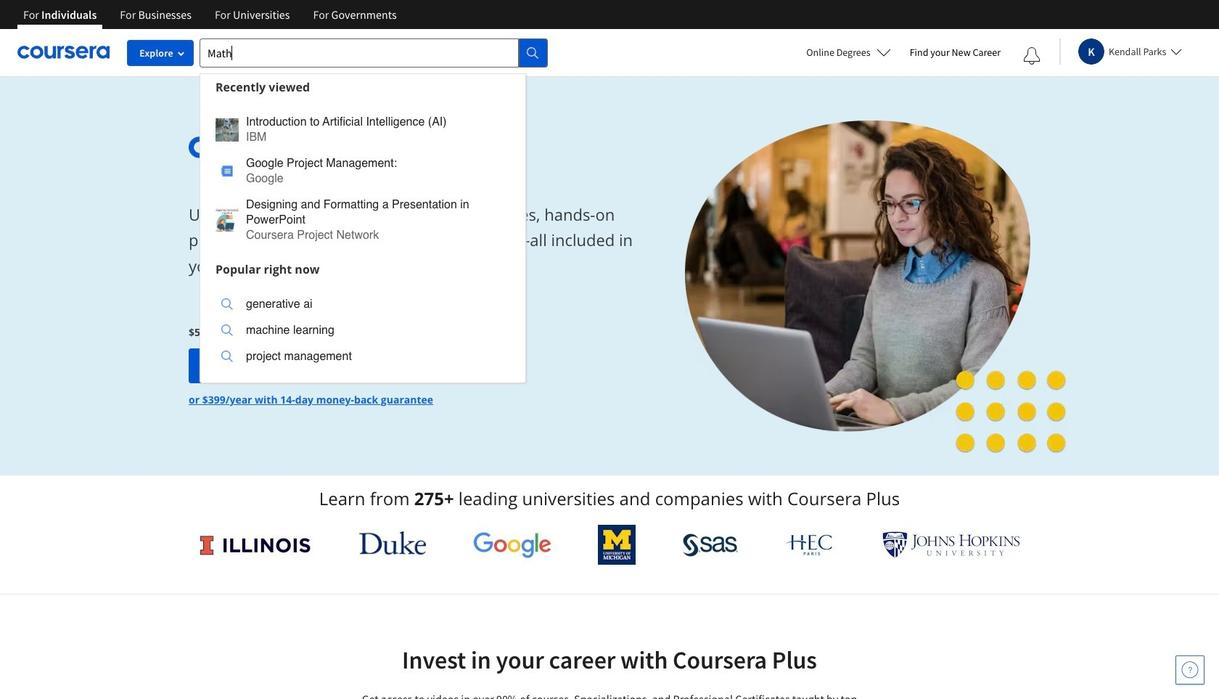 Task type: locate. For each thing, give the bounding box(es) containing it.
1 vertical spatial list box
[[200, 282, 526, 382]]

None search field
[[200, 38, 548, 383]]

2 list box from the top
[[200, 282, 526, 382]]

banner navigation
[[12, 0, 408, 29]]

hec paris image
[[785, 530, 836, 560]]

suggestion image image
[[216, 118, 239, 141], [221, 165, 233, 177], [216, 208, 239, 232], [221, 298, 233, 310], [221, 325, 233, 336], [221, 351, 233, 362]]

duke university image
[[359, 531, 426, 555]]

0 vertical spatial list box
[[200, 100, 526, 256]]

autocomplete results list box
[[200, 73, 526, 383]]

What do you want to learn? text field
[[200, 38, 519, 67]]

list box
[[200, 100, 526, 256], [200, 282, 526, 382]]



Task type: vqa. For each thing, say whether or not it's contained in the screenshot.
SEARCH BOX
yes



Task type: describe. For each thing, give the bounding box(es) containing it.
1 list box from the top
[[200, 100, 526, 256]]

johns hopkins university image
[[883, 531, 1021, 558]]

university of illinois at urbana-champaign image
[[199, 533, 312, 556]]

google image
[[473, 531, 552, 558]]

sas image
[[683, 533, 738, 556]]

coursera image
[[17, 41, 110, 64]]

coursera plus image
[[189, 136, 410, 158]]

help center image
[[1182, 661, 1199, 679]]

university of michigan image
[[598, 525, 636, 565]]



